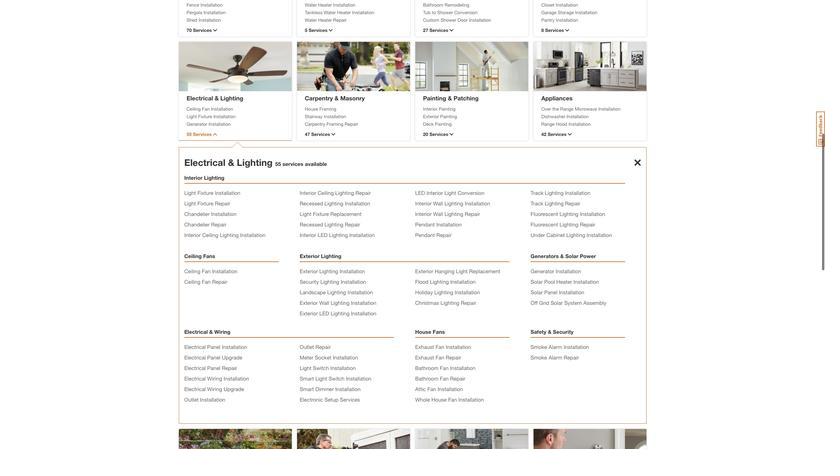 Task type: locate. For each thing, give the bounding box(es) containing it.
light fixture replacement link
[[300, 211, 362, 217]]

wiring down electrical wiring installation 'link'
[[207, 386, 222, 392]]

1 vertical spatial carpentry
[[305, 121, 325, 127]]

0 vertical spatial 55
[[187, 131, 192, 137]]

light up the dimmer
[[315, 375, 327, 382]]

2 vertical spatial led
[[319, 310, 329, 317]]

smoke alarm repair link
[[531, 354, 579, 361]]

shower left door
[[441, 17, 456, 23]]

electrical up ceiling fan installation light fixture installation generator installation on the left
[[187, 94, 213, 102]]

house inside house framing stairway installation carpentry framing repair
[[305, 106, 318, 111]]

2 exhaust from the top
[[415, 354, 434, 361]]

holiday
[[415, 289, 433, 295]]

fluorescent for fluorescent lighting installation
[[531, 211, 558, 217]]

security up smoke alarm installation
[[553, 329, 574, 335]]

0 vertical spatial chandelier
[[184, 211, 210, 217]]

repair down 'smoke alarm installation' link
[[564, 354, 579, 361]]

0 horizontal spatial generator installation link
[[187, 120, 284, 127]]

ceiling fan installation
[[184, 268, 237, 274]]

1 horizontal spatial security
[[553, 329, 574, 335]]

services inside '42 services' button
[[548, 131, 567, 137]]

repair down tankless water heater installation link
[[333, 17, 347, 23]]

over the range microwave installation dishwasher installation range hood installation
[[541, 106, 621, 127]]

socket
[[315, 354, 331, 361]]

smart for smart dimmer installation
[[300, 386, 314, 392]]

fan for bathroom fan installation
[[440, 365, 449, 371]]

& right safety
[[548, 329, 552, 335]]

0 vertical spatial house
[[305, 106, 318, 111]]

repair up bathroom fan installation
[[446, 354, 461, 361]]

wall for interior wall lighting repair
[[433, 211, 443, 217]]

electrical & lighting link up interior lighting
[[184, 157, 273, 168]]

1 smart from the top
[[300, 375, 314, 382]]

fan up bathroom fan repair link
[[440, 365, 449, 371]]

services down ceiling fan installation light fixture installation generator installation on the left
[[193, 131, 212, 137]]

shed
[[187, 17, 197, 23]]

exterior led lighting installation
[[300, 310, 376, 317]]

55 inside button
[[187, 131, 192, 137]]

electrical down electrical panel repair "link"
[[184, 375, 206, 382]]

55 left services
[[275, 161, 281, 167]]

smoke down safety
[[531, 344, 547, 350]]

fan up the exhaust fan repair link
[[436, 344, 444, 350]]

ceiling fan installation link for ceiling fan repair
[[184, 268, 237, 274]]

services inside 47 services button
[[311, 131, 330, 137]]

&
[[215, 94, 219, 102], [335, 94, 339, 102], [448, 94, 452, 102], [228, 157, 234, 168], [560, 253, 564, 259], [209, 329, 213, 335], [548, 329, 552, 335]]

repair
[[333, 17, 347, 23], [345, 121, 358, 127], [356, 190, 371, 196], [215, 200, 230, 207], [565, 200, 580, 207], [465, 211, 480, 217], [211, 221, 226, 228], [345, 221, 360, 228], [580, 221, 595, 228], [436, 232, 452, 238], [212, 279, 227, 285], [461, 300, 476, 306], [315, 344, 331, 350], [446, 354, 461, 361], [564, 354, 579, 361], [222, 365, 237, 371], [450, 375, 465, 382]]

electrical wiring installation link
[[184, 375, 249, 382]]

ceiling fan installation link for light fixture installation
[[187, 105, 284, 112]]

wiring up electrical panel installation "link"
[[214, 329, 230, 335]]

outlet
[[300, 344, 314, 350], [184, 397, 199, 403]]

custom shower door installation link
[[423, 16, 520, 23]]

recessed down light fixture replacement link
[[300, 221, 323, 228]]

& for electrical & lighting 55 services available
[[228, 157, 234, 168]]

chandelier for chandelier installation
[[184, 211, 210, 217]]

switch up smart dimmer installation link
[[329, 375, 345, 382]]

alarm up smoke alarm repair
[[549, 344, 562, 350]]

2 recessed from the top
[[300, 221, 323, 228]]

painting & patching link
[[423, 94, 479, 102]]

exhaust fan installation
[[415, 344, 471, 350]]

house
[[305, 106, 318, 111], [415, 329, 431, 335], [431, 397, 447, 403]]

0 vertical spatial exhaust
[[415, 344, 434, 350]]

repair up interior led lighting installation
[[345, 221, 360, 228]]

bathroom remodeling link
[[423, 1, 520, 8]]

fluorescent down track lighting repair link
[[531, 211, 558, 217]]

range right the
[[560, 106, 574, 111]]

0 horizontal spatial outlet
[[184, 397, 199, 403]]

landscape lighting installation
[[300, 289, 373, 295]]

wall for interior wall lighting installation
[[433, 200, 443, 207]]

wall up interior wall lighting repair link
[[433, 200, 443, 207]]

fixture up light fixture repair
[[197, 190, 213, 196]]

fan inside ceiling fan installation light fixture installation generator installation
[[202, 106, 210, 111]]

2 alarm from the top
[[549, 354, 562, 361]]

1 track from the top
[[531, 190, 543, 196]]

electrical for electrical panel repair
[[184, 365, 206, 371]]

framing
[[319, 106, 336, 111], [327, 121, 343, 127]]

electrical for electrical & lighting 55 services available
[[184, 157, 225, 168]]

pendant
[[415, 221, 435, 228], [415, 232, 435, 238]]

repair inside house framing stairway installation carpentry framing repair
[[345, 121, 358, 127]]

fan down electrical & lighting
[[202, 106, 210, 111]]

carpentry & masonry link
[[305, 94, 365, 102]]

1 vertical spatial fans
[[433, 329, 445, 335]]

track for track lighting installation
[[531, 190, 543, 196]]

0 horizontal spatial generator
[[187, 121, 207, 127]]

& for carpentry & masonry
[[335, 94, 339, 102]]

0 vertical spatial track
[[531, 190, 543, 196]]

2 track from the top
[[531, 200, 543, 207]]

0 vertical spatial outlet
[[300, 344, 314, 350]]

0 vertical spatial alarm
[[549, 344, 562, 350]]

landscape lighting installation link
[[300, 289, 373, 295]]

closet installation garage storage installation pantry installation
[[541, 2, 597, 23]]

1 vertical spatial recessed
[[300, 221, 323, 228]]

services inside 27 services button
[[430, 27, 448, 33]]

lighting
[[220, 94, 243, 102], [237, 157, 273, 168], [204, 175, 224, 181], [335, 190, 354, 196], [545, 190, 564, 196], [325, 200, 343, 207], [444, 200, 463, 207], [545, 200, 564, 207], [444, 211, 463, 217], [560, 211, 578, 217], [325, 221, 343, 228], [560, 221, 578, 228], [220, 232, 239, 238], [329, 232, 348, 238], [566, 232, 585, 238], [321, 253, 341, 259], [319, 268, 338, 274], [320, 279, 339, 285], [430, 279, 449, 285], [327, 289, 346, 295], [434, 289, 453, 295], [331, 300, 350, 306], [441, 300, 459, 306], [331, 310, 350, 317]]

5
[[305, 27, 307, 33]]

ceiling fan installation link down electrical & lighting
[[187, 105, 284, 112]]

55 inside electrical & lighting 55 services available
[[275, 161, 281, 167]]

ceiling
[[187, 106, 201, 111], [318, 190, 334, 196], [202, 232, 218, 238], [184, 253, 202, 259], [184, 268, 200, 274], [184, 279, 200, 285]]

bathroom up 'to'
[[423, 2, 443, 7]]

recessed
[[300, 200, 323, 207], [300, 221, 323, 228]]

wiring for installation
[[207, 375, 222, 382]]

0 vertical spatial generator
[[187, 121, 207, 127]]

1 vertical spatial outlet
[[184, 397, 199, 403]]

range
[[560, 106, 574, 111], [541, 121, 555, 127]]

0 vertical spatial conversion
[[454, 9, 478, 15]]

panel down electrical panel installation
[[207, 354, 220, 361]]

services inside "55 services" button
[[193, 131, 212, 137]]

chandelier repair link
[[184, 221, 226, 228]]

light fixture installation link up "55 services" button
[[187, 113, 284, 120]]

water up tankless
[[305, 2, 317, 7]]

alarm for installation
[[549, 344, 562, 350]]

fan down exhaust fan installation
[[436, 354, 444, 361]]

security
[[300, 279, 319, 285], [553, 329, 574, 335]]

fluorescent lighting installation
[[531, 211, 605, 217]]

interior for interior led lighting installation
[[300, 232, 316, 238]]

services down hood
[[548, 131, 567, 137]]

fence installation pergola installation shed installation
[[187, 2, 226, 23]]

electrical panel installation
[[184, 344, 247, 350]]

ceiling inside ceiling fan installation light fixture installation generator installation
[[187, 106, 201, 111]]

electrical up electrical panel installation "link"
[[184, 329, 208, 335]]

0 vertical spatial replacement
[[330, 211, 362, 217]]

system
[[564, 300, 582, 306]]

2 vertical spatial wall
[[319, 300, 329, 306]]

house for house fans
[[415, 329, 431, 335]]

1 horizontal spatial outlet
[[300, 344, 314, 350]]

47
[[305, 131, 310, 137]]

1 vertical spatial smart
[[300, 386, 314, 392]]

2 smart from the top
[[300, 386, 314, 392]]

services inside 8 services button
[[545, 27, 564, 33]]

1 horizontal spatial 55
[[275, 161, 281, 167]]

ceiling for ceiling fans
[[184, 253, 202, 259]]

55 services
[[187, 131, 212, 137]]

1 vertical spatial wall
[[433, 211, 443, 217]]

smart light switch installation
[[300, 375, 371, 382]]

panel down the electrical panel upgrade in the bottom left of the page
[[207, 365, 220, 371]]

1 exhaust from the top
[[415, 344, 434, 350]]

electrical & lighting link up ceiling fan installation light fixture installation generator installation on the left
[[187, 94, 243, 102]]

upgrade down electrical panel installation
[[222, 354, 242, 361]]

1 vertical spatial upgrade
[[224, 386, 244, 392]]

2 chandelier from the top
[[184, 221, 210, 228]]

wiring up electrical wiring upgrade link
[[207, 375, 222, 382]]

installation inside bathroom remodeling tub to shower conversion custom shower door installation
[[469, 17, 491, 23]]

1 vertical spatial bathroom
[[415, 365, 438, 371]]

shower right 'to'
[[437, 9, 453, 15]]

0 vertical spatial range
[[560, 106, 574, 111]]

2 vertical spatial wiring
[[207, 386, 222, 392]]

recessed for recessed lighting repair
[[300, 221, 323, 228]]

chandelier for chandelier repair
[[184, 221, 210, 228]]

track
[[531, 190, 543, 196], [531, 200, 543, 207]]

repair down "pendant installation"
[[436, 232, 452, 238]]

0 vertical spatial security
[[300, 279, 319, 285]]

& left masonry
[[335, 94, 339, 102]]

repair down interior wall lighting installation link
[[465, 211, 480, 217]]

house up stairway
[[305, 106, 318, 111]]

2 vertical spatial house
[[431, 397, 447, 403]]

1 vertical spatial framing
[[327, 121, 343, 127]]

0 vertical spatial led
[[415, 190, 425, 196]]

1 vertical spatial led
[[318, 232, 328, 238]]

1 vertical spatial alarm
[[549, 354, 562, 361]]

repair up electrical wiring installation
[[222, 365, 237, 371]]

house up exhaust fan installation
[[415, 329, 431, 335]]

generator up pool
[[531, 268, 554, 274]]

ceiling down ceiling fan installation
[[184, 279, 200, 285]]

1 vertical spatial exhaust
[[415, 354, 434, 361]]

0 horizontal spatial security
[[300, 279, 319, 285]]

electrical down the electrical panel upgrade in the bottom left of the page
[[184, 365, 206, 371]]

smart
[[300, 375, 314, 382], [300, 386, 314, 392]]

fixture up 55 services
[[198, 113, 212, 119]]

0 vertical spatial smoke
[[531, 344, 547, 350]]

storage
[[558, 9, 574, 15]]

house down attic fan installation link
[[431, 397, 447, 403]]

interior for interior ceiling lighting installation
[[184, 232, 201, 238]]

interior for interior ceiling lighting repair
[[300, 190, 316, 196]]

light up interior wall lighting installation
[[444, 190, 456, 196]]

interior for interior wall lighting installation
[[415, 200, 432, 207]]

services right setup
[[340, 397, 360, 403]]

1 vertical spatial smoke
[[531, 354, 547, 361]]

bathroom fan installation
[[415, 365, 476, 371]]

1 recessed from the top
[[300, 200, 323, 207]]

1 vertical spatial ceiling fan installation link
[[184, 268, 237, 274]]

house for house framing stairway installation carpentry framing repair
[[305, 106, 318, 111]]

0 vertical spatial wall
[[433, 200, 443, 207]]

1 vertical spatial pendant
[[415, 232, 435, 238]]

garage storage installation link
[[541, 9, 639, 16]]

services right 5
[[309, 27, 327, 33]]

ceiling fan installation link up ceiling fan repair link
[[184, 268, 237, 274]]

1 vertical spatial wiring
[[207, 375, 222, 382]]

electrical wiring upgrade link
[[184, 386, 244, 392]]

70
[[187, 27, 192, 33]]

0 horizontal spatial range
[[541, 121, 555, 127]]

repair up the fluorescent lighting installation link
[[565, 200, 580, 207]]

1 vertical spatial conversion
[[458, 190, 484, 196]]

8 services
[[541, 27, 564, 33]]

2 pendant from the top
[[415, 232, 435, 238]]

exterior wall lighting installation
[[300, 300, 376, 306]]

services inside 20 services button
[[430, 131, 448, 137]]

ceiling down ceiling fans
[[184, 268, 200, 274]]

& for painting & patching
[[448, 94, 452, 102]]

2 vertical spatial bathroom
[[415, 375, 438, 382]]

& left the patching
[[448, 94, 452, 102]]

painting
[[423, 94, 446, 102], [439, 106, 456, 111], [440, 113, 457, 119], [435, 121, 452, 127]]

55 down ceiling fan installation light fixture installation generator installation on the left
[[187, 131, 192, 137]]

electrical down electrical & wiring
[[184, 344, 206, 350]]

track for track lighting repair
[[531, 200, 543, 207]]

1 vertical spatial track
[[531, 200, 543, 207]]

1 horizontal spatial replacement
[[469, 268, 500, 274]]

upgrade down electrical wiring installation 'link'
[[224, 386, 244, 392]]

2 smoke from the top
[[531, 354, 547, 361]]

electrical for electrical wiring upgrade
[[184, 386, 206, 392]]

0 vertical spatial upgrade
[[222, 354, 242, 361]]

panel for solar panel installation
[[544, 289, 557, 295]]

exhaust down house fans
[[415, 344, 434, 350]]

fan
[[202, 106, 210, 111], [202, 268, 211, 274], [202, 279, 211, 285], [436, 344, 444, 350], [436, 354, 444, 361], [440, 365, 449, 371], [440, 375, 449, 382], [427, 386, 436, 392], [448, 397, 457, 403]]

fluorescent for fluorescent lighting repair
[[531, 221, 558, 228]]

1 vertical spatial switch
[[329, 375, 345, 382]]

55 services button
[[187, 131, 284, 138]]

& up electrical panel installation "link"
[[209, 329, 213, 335]]

0 horizontal spatial 55
[[187, 131, 192, 137]]

1 fluorescent from the top
[[531, 211, 558, 217]]

track up track lighting repair link
[[531, 190, 543, 196]]

track down track lighting installation link
[[531, 200, 543, 207]]

0 vertical spatial recessed
[[300, 200, 323, 207]]

fluorescent up under at the bottom of page
[[531, 221, 558, 228]]

services for 5 services
[[309, 27, 327, 33]]

1 vertical spatial 55
[[275, 161, 281, 167]]

fixture up chandelier installation link
[[197, 200, 213, 207]]

ceiling up ceiling fan installation
[[184, 253, 202, 259]]

0 vertical spatial framing
[[319, 106, 336, 111]]

27
[[423, 27, 428, 33]]

& for electrical & lighting
[[215, 94, 219, 102]]

conversion up door
[[454, 9, 478, 15]]

fluorescent
[[531, 211, 558, 217], [531, 221, 558, 228]]

power
[[580, 253, 596, 259]]

exhaust for exhaust fan installation
[[415, 344, 434, 350]]

0 vertical spatial carpentry
[[305, 94, 333, 102]]

exterior for exterior hanging light replacement
[[415, 268, 433, 274]]

bathroom inside bathroom remodeling tub to shower conversion custom shower door installation
[[423, 2, 443, 7]]

0 horizontal spatial fans
[[203, 253, 215, 259]]

ceiling for ceiling fan repair
[[184, 279, 200, 285]]

door
[[458, 17, 468, 23]]

& for electrical & wiring
[[209, 329, 213, 335]]

fan right attic
[[427, 386, 436, 392]]

range down dishwasher
[[541, 121, 555, 127]]

pantry
[[541, 17, 555, 23]]

interior led lighting installation
[[300, 232, 375, 238]]

light down meter
[[300, 365, 311, 371]]

exhaust for exhaust fan repair
[[415, 354, 434, 361]]

solar left power
[[565, 253, 578, 259]]

meter socket installation link
[[300, 354, 358, 361]]

1 vertical spatial generator installation link
[[531, 268, 581, 274]]

0 vertical spatial smart
[[300, 375, 314, 382]]

pendant for pendant repair
[[415, 232, 435, 238]]

27 services
[[423, 27, 448, 33]]

1 chandelier from the top
[[184, 211, 210, 217]]

alarm
[[549, 344, 562, 350], [549, 354, 562, 361]]

ceiling fans
[[184, 253, 215, 259]]

0 vertical spatial fans
[[203, 253, 215, 259]]

painting up the interior painting exterior painting deck painting
[[423, 94, 446, 102]]

2 carpentry from the top
[[305, 121, 325, 127]]

generator installation link
[[187, 120, 284, 127], [531, 268, 581, 274]]

1 vertical spatial range
[[541, 121, 555, 127]]

2 fluorescent from the top
[[531, 221, 558, 228]]

safety & security
[[531, 329, 574, 335]]

outlet up meter
[[300, 344, 314, 350]]

repair down bathroom fan installation link on the right bottom
[[450, 375, 465, 382]]

70 services button
[[187, 27, 284, 34]]

light fixture installation link up light fixture repair
[[184, 190, 240, 196]]

smoke for smoke alarm installation
[[531, 344, 547, 350]]

pergola
[[187, 9, 202, 15]]

1 vertical spatial house
[[415, 329, 431, 335]]

0 vertical spatial generator installation link
[[187, 120, 284, 127]]

smart down meter
[[300, 375, 314, 382]]

fan for attic fan installation
[[427, 386, 436, 392]]

tub
[[423, 9, 431, 15]]

1 vertical spatial electrical & lighting link
[[184, 157, 273, 168]]

0 vertical spatial fluorescent
[[531, 211, 558, 217]]

services inside 5 services button
[[309, 27, 327, 33]]

safety
[[531, 329, 546, 335]]

1 vertical spatial generator
[[531, 268, 554, 274]]

outlet for outlet installation
[[184, 397, 199, 403]]

0 vertical spatial bathroom
[[423, 2, 443, 7]]

exterior wall lighting installation link
[[300, 300, 376, 306]]

0 vertical spatial pendant
[[415, 221, 435, 228]]

solar
[[565, 253, 578, 259], [531, 279, 543, 285], [531, 289, 543, 295], [551, 300, 563, 306]]

flood
[[415, 279, 429, 285]]

wall
[[433, 200, 443, 207], [433, 211, 443, 217], [319, 300, 329, 306]]

fixture up recessed lighting repair link
[[313, 211, 329, 217]]

1 pendant from the top
[[415, 221, 435, 228]]

light inside ceiling fan installation light fixture installation generator installation
[[187, 113, 197, 119]]

1 horizontal spatial fans
[[433, 329, 445, 335]]

the
[[552, 106, 559, 111]]

fan down bathroom fan installation
[[440, 375, 449, 382]]

wiring
[[214, 329, 230, 335], [207, 375, 222, 382], [207, 386, 222, 392]]

& for generators & solar power
[[560, 253, 564, 259]]

pendant down "pendant installation"
[[415, 232, 435, 238]]

1 vertical spatial fluorescent
[[531, 221, 558, 228]]

range hood installation link
[[541, 120, 639, 127]]

electrical for electrical panel upgrade
[[184, 354, 206, 361]]

services inside 70 services button
[[193, 27, 212, 33]]

electrical up interior lighting
[[184, 157, 225, 168]]

light fixture replacement
[[300, 211, 362, 217]]

1 alarm from the top
[[549, 344, 562, 350]]

0 vertical spatial ceiling fan installation link
[[187, 105, 284, 112]]

solar pool heater installation link
[[531, 279, 599, 285]]

electronic setup services
[[300, 397, 360, 403]]

fan down attic fan installation
[[448, 397, 457, 403]]

exhaust down exhaust fan installation
[[415, 354, 434, 361]]

chandelier down chandelier installation link
[[184, 221, 210, 228]]

0 vertical spatial water
[[305, 2, 317, 7]]

1 vertical spatial light fixture installation link
[[184, 190, 240, 196]]

bathroom remodeling tub to shower conversion custom shower door installation
[[423, 2, 491, 23]]

electrical panel installation link
[[184, 344, 247, 350]]

smart up "electronic"
[[300, 386, 314, 392]]

services for 27 services
[[430, 27, 448, 33]]

panel for electrical panel upgrade
[[207, 354, 220, 361]]

outlet installation link
[[184, 397, 225, 403]]

installation inside house framing stairway installation carpentry framing repair
[[324, 113, 346, 119]]

services for 70 services
[[193, 27, 212, 33]]

services for 42 services
[[548, 131, 567, 137]]

switch down socket
[[313, 365, 329, 371]]

interior inside the interior painting exterior painting deck painting
[[423, 106, 438, 111]]

electrical panel upgrade
[[184, 354, 242, 361]]

& down "55 services" button
[[228, 157, 234, 168]]

& up ceiling fan installation light fixture installation generator installation on the left
[[215, 94, 219, 102]]

under
[[531, 232, 545, 238]]

fixture for light fixture installation
[[197, 190, 213, 196]]

1 vertical spatial chandelier
[[184, 221, 210, 228]]

services down custom
[[430, 27, 448, 33]]

1 smoke from the top
[[531, 344, 547, 350]]

repair down holiday lighting installation
[[461, 300, 476, 306]]



Task type: vqa. For each thing, say whether or not it's contained in the screenshot.
fluorescent
yes



Task type: describe. For each thing, give the bounding box(es) containing it.
whole house fan installation
[[415, 397, 484, 403]]

hanging
[[435, 268, 455, 274]]

interior for interior lighting
[[184, 175, 203, 181]]

painting down painting & patching at the top right of the page
[[440, 113, 457, 119]]

1 vertical spatial shower
[[441, 17, 456, 23]]

solar up the off
[[531, 289, 543, 295]]

holiday lighting installation
[[415, 289, 480, 295]]

alarm for repair
[[549, 354, 562, 361]]

0 vertical spatial light fixture installation link
[[187, 113, 284, 120]]

exterior led lighting installation link
[[300, 310, 376, 317]]

water heater installation link
[[305, 1, 402, 8]]

off grid solar system assembly
[[531, 300, 606, 306]]

exterior lighting installation link
[[300, 268, 365, 274]]

ceiling fan repair link
[[184, 279, 227, 285]]

solar left pool
[[531, 279, 543, 285]]

heater up water heater repair link
[[337, 9, 351, 15]]

42 services button
[[541, 131, 639, 138]]

1 vertical spatial security
[[553, 329, 574, 335]]

fence installation link
[[187, 1, 284, 8]]

20 services button
[[423, 131, 520, 138]]

0 vertical spatial shower
[[437, 9, 453, 15]]

0 horizontal spatial replacement
[[330, 211, 362, 217]]

water heater repair link
[[305, 16, 402, 23]]

smart light switch installation link
[[300, 375, 371, 382]]

repair inside water heater installation tankless water heater installation water heater repair
[[333, 17, 347, 23]]

electrical for electrical & lighting
[[187, 94, 213, 102]]

bathroom for bathroom fan repair
[[415, 375, 438, 382]]

landscape
[[300, 289, 326, 295]]

exterior lighting installation
[[300, 268, 365, 274]]

smoke for smoke alarm repair
[[531, 354, 547, 361]]

electrical & wiring
[[184, 329, 230, 335]]

feedback link image
[[816, 111, 825, 147]]

led for interior led lighting installation
[[318, 232, 328, 238]]

chandelier installation link
[[184, 211, 237, 217]]

ceiling down chandelier repair 'link'
[[202, 232, 218, 238]]

available
[[305, 161, 327, 167]]

stairway installation link
[[305, 113, 402, 120]]

closet installation link
[[541, 1, 639, 8]]

fixture for light fixture replacement
[[313, 211, 329, 217]]

smart dimmer installation link
[[300, 386, 361, 392]]

services for 47 services
[[311, 131, 330, 137]]

bathroom for bathroom fan installation
[[415, 365, 438, 371]]

ceiling up recessed lighting installation
[[318, 190, 334, 196]]

light right hanging
[[456, 268, 468, 274]]

fan for exhaust fan repair
[[436, 354, 444, 361]]

services for 55 services
[[193, 131, 212, 137]]

repair down ceiling fan installation
[[212, 279, 227, 285]]

1 horizontal spatial generator installation link
[[531, 268, 581, 274]]

0 vertical spatial wiring
[[214, 329, 230, 335]]

garage
[[541, 9, 556, 15]]

conversion inside bathroom remodeling tub to shower conversion custom shower door installation
[[454, 9, 478, 15]]

christmas
[[415, 300, 439, 306]]

interior for interior painting exterior painting deck painting
[[423, 106, 438, 111]]

meter
[[300, 354, 313, 361]]

8 services button
[[541, 27, 639, 34]]

1 carpentry from the top
[[305, 94, 333, 102]]

repair up 'under cabinet lighting installation'
[[580, 221, 595, 228]]

interior wall lighting installation link
[[415, 200, 490, 207]]

electrical wiring upgrade
[[184, 386, 244, 392]]

panel for electrical panel installation
[[207, 344, 220, 350]]

fans for ceiling fans
[[203, 253, 215, 259]]

recessed lighting installation link
[[300, 200, 370, 207]]

42
[[541, 131, 546, 137]]

under cabinet lighting installation
[[531, 232, 612, 238]]

pendant installation link
[[415, 221, 462, 228]]

8
[[541, 27, 544, 33]]

fan for bathroom fan repair
[[440, 375, 449, 382]]

ceiling for ceiling fan installation light fixture installation generator installation
[[187, 106, 201, 111]]

fixture inside ceiling fan installation light fixture installation generator installation
[[198, 113, 212, 119]]

electrical for electrical panel installation
[[184, 344, 206, 350]]

masonry
[[340, 94, 365, 102]]

services for 20 services
[[430, 131, 448, 137]]

exterior for exterior led lighting installation
[[300, 310, 318, 317]]

upgrade for electrical wiring upgrade
[[224, 386, 244, 392]]

electrical & lighting 55 services available
[[184, 157, 327, 168]]

pool
[[544, 279, 555, 285]]

pendant repair
[[415, 232, 452, 238]]

interior wall lighting repair
[[415, 211, 480, 217]]

exterior lighting
[[300, 253, 341, 259]]

bathroom fan repair
[[415, 375, 465, 382]]

services for 8 services
[[545, 27, 564, 33]]

electrical for electrical wiring installation
[[184, 375, 206, 382]]

interior ceiling lighting installation
[[184, 232, 265, 238]]

fan for exhaust fan installation
[[436, 344, 444, 350]]

pergola installation link
[[187, 9, 284, 16]]

47 services
[[305, 131, 330, 137]]

wiring for upgrade
[[207, 386, 222, 392]]

& for safety & security
[[548, 329, 552, 335]]

light up chandelier installation link
[[184, 200, 196, 207]]

exterior for exterior lighting
[[300, 253, 320, 259]]

painting up 20 services
[[435, 121, 452, 127]]

fan for ceiling fan installation light fixture installation generator installation
[[202, 106, 210, 111]]

track lighting repair link
[[531, 200, 580, 207]]

exterior inside the interior painting exterior painting deck painting
[[423, 113, 439, 119]]

fans for house fans
[[433, 329, 445, 335]]

cabinet
[[547, 232, 565, 238]]

0 vertical spatial switch
[[313, 365, 329, 371]]

track lighting installation link
[[531, 190, 590, 196]]

exterior for exterior lighting installation
[[300, 268, 318, 274]]

flood lighting installation
[[415, 279, 476, 285]]

1 vertical spatial water
[[324, 9, 336, 15]]

solar down solar panel installation
[[551, 300, 563, 306]]

house framing link
[[305, 105, 402, 112]]

light fixture installation
[[184, 190, 240, 196]]

1 vertical spatial replacement
[[469, 268, 500, 274]]

exterior for exterior wall lighting installation
[[300, 300, 318, 306]]

led for exterior led lighting installation
[[319, 310, 329, 317]]

repair up socket
[[315, 344, 331, 350]]

close drawer image
[[634, 159, 641, 166]]

custom
[[423, 17, 439, 23]]

carpentry inside house framing stairway installation carpentry framing repair
[[305, 121, 325, 127]]

recessed lighting repair
[[300, 221, 360, 228]]

heater up tankless
[[318, 2, 332, 7]]

5 services
[[305, 27, 327, 33]]

light up recessed lighting repair link
[[300, 211, 311, 217]]

light up light fixture repair link
[[184, 190, 196, 196]]

smoke alarm installation link
[[531, 344, 589, 350]]

exhaust fan repair
[[415, 354, 461, 361]]

holiday lighting installation link
[[415, 289, 480, 295]]

repair down light fixture installation
[[215, 200, 230, 207]]

off
[[531, 300, 538, 306]]

heater down tankless
[[318, 17, 332, 23]]

electrical panel repair link
[[184, 365, 237, 371]]

fluorescent lighting repair
[[531, 221, 595, 228]]

exterior hanging light replacement
[[415, 268, 500, 274]]

repair up recessed lighting installation link
[[356, 190, 371, 196]]

ceiling for ceiling fan installation
[[184, 268, 200, 274]]

security lighting installation link
[[300, 279, 366, 285]]

wall for exterior wall lighting installation
[[319, 300, 329, 306]]

27 services button
[[423, 27, 520, 34]]

pendant for pendant installation
[[415, 221, 435, 228]]

house fans
[[415, 329, 445, 335]]

outlet for outlet repair
[[300, 344, 314, 350]]

recessed for recessed lighting installation
[[300, 200, 323, 207]]

christmas lighting repair link
[[415, 300, 476, 306]]

remodeling
[[445, 2, 469, 7]]

1 horizontal spatial range
[[560, 106, 574, 111]]

2 vertical spatial water
[[305, 17, 317, 23]]

dishwasher installation link
[[541, 113, 639, 120]]

heater up solar panel installation link
[[556, 279, 572, 285]]

ceiling fan installation light fixture installation generator installation
[[187, 106, 236, 127]]

1 horizontal spatial generator
[[531, 268, 554, 274]]

interior for interior wall lighting repair
[[415, 211, 432, 217]]

shed installation link
[[187, 16, 284, 23]]

closet
[[541, 2, 555, 7]]

electrical panel upgrade link
[[184, 354, 242, 361]]

smart for smart light switch installation
[[300, 375, 314, 382]]

interior wall lighting installation
[[415, 200, 490, 207]]

repair up the interior ceiling lighting installation "link"
[[211, 221, 226, 228]]

bathroom for bathroom remodeling tub to shower conversion custom shower door installation
[[423, 2, 443, 7]]

led interior light conversion link
[[415, 190, 484, 196]]

upgrade for electrical panel upgrade
[[222, 354, 242, 361]]

bathroom fan repair link
[[415, 375, 465, 382]]

70 services
[[187, 27, 212, 33]]

under cabinet lighting installation link
[[531, 232, 612, 238]]

hood
[[556, 121, 567, 127]]

chandelier installation
[[184, 211, 237, 217]]

fence
[[187, 2, 199, 7]]

assembly
[[583, 300, 606, 306]]

water heater installation tankless water heater installation water heater repair
[[305, 2, 374, 23]]

fan for ceiling fan installation
[[202, 268, 211, 274]]

panel for electrical panel repair
[[207, 365, 220, 371]]

0 vertical spatial electrical & lighting link
[[187, 94, 243, 102]]

flood lighting installation link
[[415, 279, 476, 285]]

generator inside ceiling fan installation light fixture installation generator installation
[[187, 121, 207, 127]]

chandelier repair
[[184, 221, 226, 228]]

ceiling fan repair
[[184, 279, 227, 285]]

20
[[423, 131, 428, 137]]

painting down painting & patching link at the right of the page
[[439, 106, 456, 111]]

electrical for electrical & wiring
[[184, 329, 208, 335]]

fixture for light fixture repair
[[197, 200, 213, 207]]

fan for ceiling fan repair
[[202, 279, 211, 285]]



